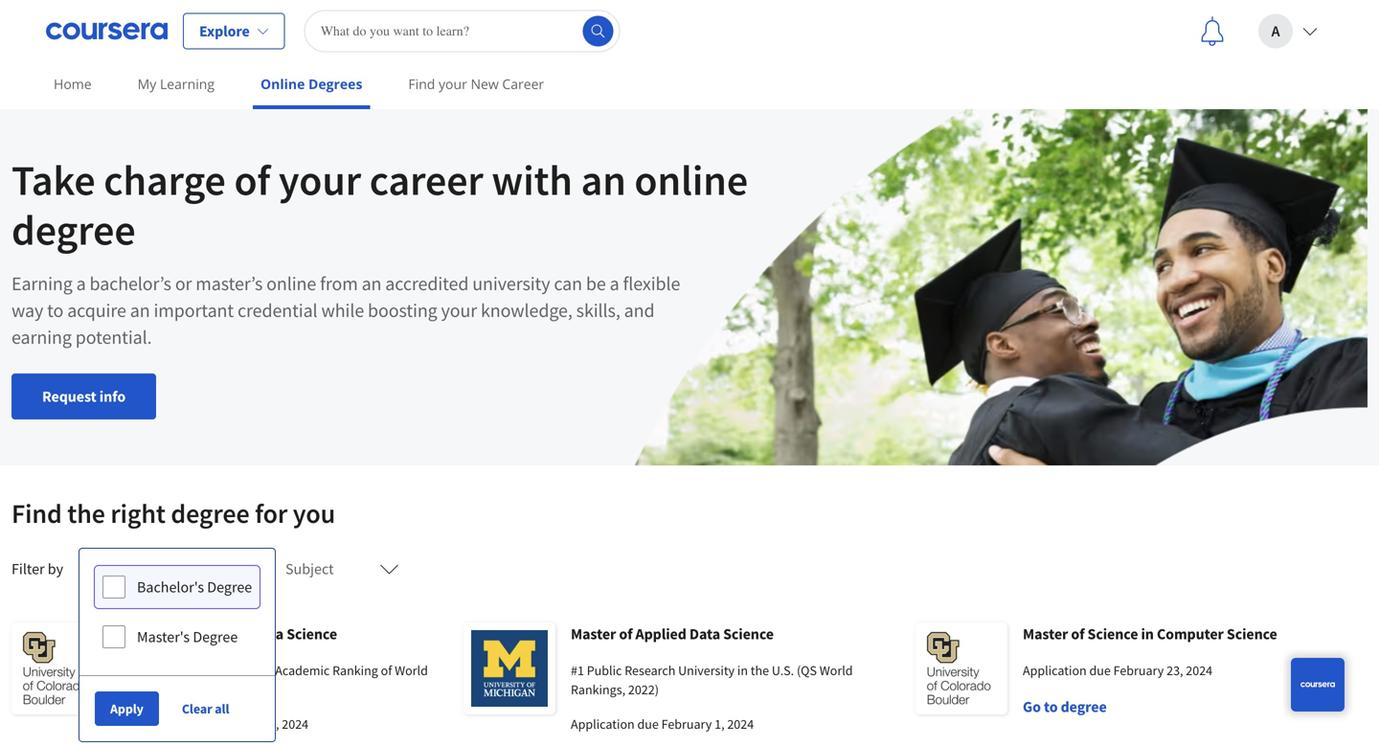 Task type: vqa. For each thing, say whether or not it's contained in the screenshot.
Fast,
no



Task type: describe. For each thing, give the bounding box(es) containing it.
degrees
[[308, 75, 362, 93]]

university
[[473, 272, 550, 296]]

of inside #38 university in the world (academic ranking of world universities, 2019)
[[381, 662, 392, 679]]

degree for bachelor's degree
[[207, 578, 252, 597]]

credential
[[238, 298, 318, 322]]

by
[[48, 559, 63, 579]]

february for master of science in data science
[[209, 716, 260, 733]]

#38 university in the world (academic ranking of world universities, 2019)
[[119, 662, 428, 698]]

u.s.
[[772, 662, 794, 679]]

0 vertical spatial your
[[439, 75, 467, 93]]

1 horizontal spatial application due february 23, 2024
[[1023, 662, 1213, 679]]

1 horizontal spatial 23,
[[1167, 662, 1183, 679]]

due for master of science in data science
[[185, 716, 207, 733]]

find your new career
[[408, 75, 544, 93]]

level
[[148, 559, 182, 579]]

clear
[[182, 700, 212, 717]]

#1
[[571, 662, 584, 679]]

master's
[[196, 272, 263, 296]]

in inside #1 public research university in the u.s. (qs world rankings, 2022)
[[737, 662, 748, 679]]

be
[[586, 272, 606, 296]]

degree inside take charge of your career with an online degree
[[11, 203, 136, 256]]

university inside #38 university in the world (academic ranking of world universities, 2019)
[[141, 662, 198, 679]]

universities,
[[119, 681, 188, 698]]

bachelor's
[[90, 272, 171, 296]]

3 science from the left
[[723, 625, 774, 644]]

1,
[[715, 716, 725, 733]]

1 science from the left
[[183, 625, 234, 644]]

2 horizontal spatial degree
[[1061, 697, 1107, 717]]

1 vertical spatial degree
[[171, 497, 250, 530]]

computer
[[1157, 625, 1224, 644]]

boosting
[[368, 298, 437, 322]]

you
[[293, 497, 335, 530]]

charge
[[104, 153, 226, 206]]

(qs
[[797, 662, 817, 679]]

5 science from the left
[[1227, 625, 1278, 644]]

research
[[625, 662, 676, 679]]

career
[[502, 75, 544, 93]]

info
[[99, 387, 126, 406]]

home
[[54, 75, 92, 93]]

applied
[[636, 625, 687, 644]]

find for find your new career
[[408, 75, 435, 93]]

apply button
[[95, 692, 159, 726]]

application for master of applied data science
[[571, 716, 635, 733]]

go to degree
[[1023, 697, 1107, 717]]

potential.
[[75, 325, 152, 349]]

important
[[154, 298, 234, 322]]

master of science in computer science
[[1023, 625, 1278, 644]]

of for master of science in computer science
[[1071, 625, 1085, 644]]

application for master of science in data science
[[119, 716, 183, 733]]

knowledge,
[[481, 298, 573, 322]]

request info button
[[11, 374, 156, 420]]

clear all
[[182, 700, 229, 717]]

master for master of science in data science
[[119, 625, 164, 644]]

or
[[175, 272, 192, 296]]

university of colorado boulder image for master of science in data science
[[11, 623, 103, 715]]

0 horizontal spatial the
[[67, 497, 105, 530]]

1 vertical spatial to
[[1044, 697, 1058, 717]]

2024 for master of applied data science
[[727, 716, 754, 733]]

2 science from the left
[[287, 625, 337, 644]]

university of michigan image
[[464, 623, 556, 715]]

learning
[[160, 75, 215, 93]]

2022)
[[628, 681, 659, 698]]

2 horizontal spatial 2024
[[1186, 662, 1213, 679]]

take charge of your career with an online degree
[[11, 153, 748, 256]]

skills,
[[576, 298, 620, 322]]

university of colorado boulder image for master of science in computer science
[[916, 623, 1008, 715]]

way
[[11, 298, 43, 322]]

to inside earning a bachelor's or master's online from an accredited university can be a flexible way to acquire an important credential while boosting your knowledge, skills, and earning potential.
[[47, 298, 64, 322]]

master of applied data science
[[571, 625, 774, 644]]

bachelor's
[[137, 578, 204, 597]]

rankings,
[[571, 681, 626, 698]]

my
[[138, 75, 156, 93]]

1 a from the left
[[76, 272, 86, 296]]

your inside earning a bachelor's or master's online from an accredited university can be a flexible way to acquire an important credential while boosting your knowledge, skills, and earning potential.
[[441, 298, 477, 322]]

my learning link
[[130, 62, 222, 105]]

my learning
[[138, 75, 215, 93]]

right
[[110, 497, 166, 530]]

with
[[492, 153, 573, 206]]

application due february 1, 2024
[[571, 716, 754, 733]]

degree for master's degree
[[193, 627, 238, 647]]

master's
[[137, 627, 190, 647]]

master of science in data science
[[119, 625, 337, 644]]

clear all button
[[174, 692, 237, 726]]

options list list box
[[80, 549, 275, 675]]

master for master of science in computer science
[[1023, 625, 1068, 644]]

take
[[11, 153, 95, 206]]



Task type: locate. For each thing, give the bounding box(es) containing it.
0 horizontal spatial application
[[119, 716, 183, 733]]

1 horizontal spatial university
[[678, 662, 735, 679]]

filter by
[[11, 559, 63, 579]]

science down bachelor's degree
[[183, 625, 234, 644]]

0 horizontal spatial data
[[253, 625, 284, 644]]

online
[[261, 75, 305, 93]]

1 vertical spatial degree
[[193, 627, 238, 647]]

filter
[[11, 559, 45, 579]]

1 horizontal spatial february
[[662, 716, 712, 733]]

apply
[[110, 700, 144, 717]]

an down "bachelor's"
[[130, 298, 150, 322]]

and
[[624, 298, 655, 322]]

2 horizontal spatial due
[[1090, 662, 1111, 679]]

online
[[635, 153, 748, 206], [266, 272, 316, 296]]

program level
[[90, 559, 182, 579]]

world for master of applied data science
[[820, 662, 853, 679]]

find left new
[[408, 75, 435, 93]]

0 horizontal spatial application due february 23, 2024
[[119, 716, 309, 733]]

23,
[[1167, 662, 1183, 679], [263, 716, 279, 733]]

application due february 23, 2024 down master of science in computer science
[[1023, 662, 1213, 679]]

earning a bachelor's or master's online from an accredited university can be a flexible way to acquire an important credential while boosting your knowledge, skills, and earning potential.
[[11, 272, 680, 349]]

2024 down #38 university in the world (academic ranking of world universities, 2019) at the bottom
[[282, 716, 309, 733]]

1 horizontal spatial the
[[214, 662, 232, 679]]

to right go in the bottom of the page
[[1044, 697, 1058, 717]]

world for master of science in data science
[[395, 662, 428, 679]]

0 vertical spatial online
[[635, 153, 748, 206]]

in up #38 university in the world (academic ranking of world universities, 2019) at the bottom
[[237, 625, 250, 644]]

university
[[141, 662, 198, 679], [678, 662, 735, 679]]

23, down #38 university in the world (academic ranking of world universities, 2019) at the bottom
[[263, 716, 279, 733]]

world down master of science in data science
[[235, 662, 268, 679]]

february down 2019)
[[209, 716, 260, 733]]

in
[[237, 625, 250, 644], [1141, 625, 1154, 644], [201, 662, 211, 679], [737, 662, 748, 679]]

science up (academic at bottom left
[[287, 625, 337, 644]]

0 horizontal spatial an
[[130, 298, 150, 322]]

science
[[183, 625, 234, 644], [287, 625, 337, 644], [723, 625, 774, 644], [1088, 625, 1138, 644], [1227, 625, 1278, 644]]

1 horizontal spatial find
[[408, 75, 435, 93]]

degree up master of science in data science
[[207, 578, 252, 597]]

university down master of applied data science
[[678, 662, 735, 679]]

the up 2019)
[[214, 662, 232, 679]]

february left 1,
[[662, 716, 712, 733]]

university of colorado boulder image left #38
[[11, 623, 103, 715]]

degree right master's
[[193, 627, 238, 647]]

application down "rankings,"
[[571, 716, 635, 733]]

can
[[554, 272, 582, 296]]

the inside #38 university in the world (academic ranking of world universities, 2019)
[[214, 662, 232, 679]]

world
[[235, 662, 268, 679], [395, 662, 428, 679], [820, 662, 853, 679]]

of right the charge
[[234, 153, 270, 206]]

in up 2019)
[[201, 662, 211, 679]]

1 vertical spatial find
[[11, 497, 62, 530]]

2 vertical spatial degree
[[1061, 697, 1107, 717]]

online degrees link
[[253, 62, 370, 109]]

find the right degree for you
[[11, 497, 335, 530]]

0 horizontal spatial master
[[119, 625, 164, 644]]

data right applied
[[690, 625, 720, 644]]

acquire
[[67, 298, 126, 322]]

world right ranking
[[395, 662, 428, 679]]

1 horizontal spatial university of colorado boulder image
[[916, 623, 1008, 715]]

0 horizontal spatial due
[[185, 716, 207, 733]]

1 horizontal spatial 2024
[[727, 716, 754, 733]]

earning
[[11, 325, 72, 349]]

to right way
[[47, 298, 64, 322]]

ranking
[[332, 662, 378, 679]]

0 vertical spatial degree
[[11, 203, 136, 256]]

1 horizontal spatial to
[[1044, 697, 1058, 717]]

online inside earning a bachelor's or master's online from an accredited university can be a flexible way to acquire an important credential while boosting your knowledge, skills, and earning potential.
[[266, 272, 316, 296]]

the
[[67, 497, 105, 530], [214, 662, 232, 679], [751, 662, 769, 679]]

due down 2022)
[[637, 716, 659, 733]]

3 world from the left
[[820, 662, 853, 679]]

0 horizontal spatial online
[[266, 272, 316, 296]]

an right 'with' on the left of page
[[581, 153, 626, 206]]

while
[[321, 298, 364, 322]]

your down the accredited
[[441, 298, 477, 322]]

2 world from the left
[[395, 662, 428, 679]]

0 horizontal spatial world
[[235, 662, 268, 679]]

0 vertical spatial to
[[47, 298, 64, 322]]

your down online degrees link
[[279, 153, 361, 206]]

due
[[1090, 662, 1111, 679], [185, 716, 207, 733], [637, 716, 659, 733]]

your inside take charge of your career with an online degree
[[279, 153, 361, 206]]

due left all
[[185, 716, 207, 733]]

0 horizontal spatial february
[[209, 716, 260, 733]]

1 horizontal spatial an
[[362, 272, 382, 296]]

1 vertical spatial your
[[279, 153, 361, 206]]

0 vertical spatial application due february 23, 2024
[[1023, 662, 1213, 679]]

of for master of science in data science
[[167, 625, 181, 644]]

1 world from the left
[[235, 662, 268, 679]]

online degrees
[[261, 75, 362, 93]]

go
[[1023, 697, 1041, 717]]

request
[[42, 387, 96, 406]]

world inside #1 public research university in the u.s. (qs world rankings, 2022)
[[820, 662, 853, 679]]

master up #38
[[119, 625, 164, 644]]

degree right go in the bottom of the page
[[1061, 697, 1107, 717]]

2 horizontal spatial world
[[820, 662, 853, 679]]

application up go to degree
[[1023, 662, 1087, 679]]

a right be
[[610, 272, 619, 296]]

application due february 23, 2024
[[1023, 662, 1213, 679], [119, 716, 309, 733]]

2 horizontal spatial february
[[1114, 662, 1164, 679]]

online inside take charge of your career with an online degree
[[635, 153, 748, 206]]

accredited
[[385, 272, 469, 296]]

master for master of applied data science
[[571, 625, 616, 644]]

1 vertical spatial application due february 23, 2024
[[119, 716, 309, 733]]

2 data from the left
[[690, 625, 720, 644]]

2024 for master of science in data science
[[282, 716, 309, 733]]

university of colorado boulder image left go in the bottom of the page
[[916, 623, 1008, 715]]

1 vertical spatial 23,
[[263, 716, 279, 733]]

1 university of colorado boulder image from the left
[[11, 623, 103, 715]]

new
[[471, 75, 499, 93]]

degree
[[207, 578, 252, 597], [193, 627, 238, 647]]

of for master of applied data science
[[619, 625, 633, 644]]

0 horizontal spatial university of colorado boulder image
[[11, 623, 103, 715]]

2024 right 1,
[[727, 716, 754, 733]]

university up universities,
[[141, 662, 198, 679]]

request info
[[42, 387, 126, 406]]

0 horizontal spatial university
[[141, 662, 198, 679]]

1 data from the left
[[253, 625, 284, 644]]

1 university from the left
[[141, 662, 198, 679]]

find your new career link
[[401, 62, 552, 105]]

february down master of science in computer science
[[1114, 662, 1164, 679]]

of
[[234, 153, 270, 206], [167, 625, 181, 644], [619, 625, 633, 644], [1071, 625, 1085, 644], [381, 662, 392, 679]]

your left new
[[439, 75, 467, 93]]

2 horizontal spatial the
[[751, 662, 769, 679]]

bachelor's degree
[[137, 578, 252, 597]]

(academic
[[271, 662, 330, 679]]

23, down computer
[[1167, 662, 1183, 679]]

in left u.s.
[[737, 662, 748, 679]]

1 horizontal spatial online
[[635, 153, 748, 206]]

data up #38 university in the world (academic ranking of world universities, 2019) at the bottom
[[253, 625, 284, 644]]

2024 down computer
[[1186, 662, 1213, 679]]

1 horizontal spatial application
[[571, 716, 635, 733]]

2 a from the left
[[610, 272, 619, 296]]

0 vertical spatial degree
[[207, 578, 252, 597]]

2 university from the left
[[678, 662, 735, 679]]

master up go in the bottom of the page
[[1023, 625, 1068, 644]]

all
[[215, 700, 229, 717]]

science left computer
[[1088, 625, 1138, 644]]

0 vertical spatial 23,
[[1167, 662, 1183, 679]]

1 horizontal spatial master
[[571, 625, 616, 644]]

in left computer
[[1141, 625, 1154, 644]]

your
[[439, 75, 467, 93], [279, 153, 361, 206], [441, 298, 477, 322]]

2 university of colorado boulder image from the left
[[916, 623, 1008, 715]]

master
[[119, 625, 164, 644], [571, 625, 616, 644], [1023, 625, 1068, 644]]

science right computer
[[1227, 625, 1278, 644]]

None search field
[[304, 10, 620, 52]]

0 horizontal spatial to
[[47, 298, 64, 322]]

february
[[1114, 662, 1164, 679], [209, 716, 260, 733], [662, 716, 712, 733]]

earning
[[11, 272, 73, 296]]

master's degree
[[137, 627, 238, 647]]

1 horizontal spatial degree
[[171, 497, 250, 530]]

0 horizontal spatial 23,
[[263, 716, 279, 733]]

2 vertical spatial an
[[130, 298, 150, 322]]

a
[[76, 272, 86, 296], [610, 272, 619, 296]]

for
[[255, 497, 288, 530]]

from
[[320, 272, 358, 296]]

4 science from the left
[[1088, 625, 1138, 644]]

2019)
[[191, 681, 221, 698]]

1 master from the left
[[119, 625, 164, 644]]

program level button
[[79, 546, 259, 592]]

0 vertical spatial find
[[408, 75, 435, 93]]

degree up earning
[[11, 203, 136, 256]]

find
[[408, 75, 435, 93], [11, 497, 62, 530]]

home link
[[46, 62, 99, 105]]

degree left 'for'
[[171, 497, 250, 530]]

career
[[369, 153, 483, 206]]

an
[[581, 153, 626, 206], [362, 272, 382, 296], [130, 298, 150, 322]]

2 vertical spatial your
[[441, 298, 477, 322]]

data
[[253, 625, 284, 644], [690, 625, 720, 644]]

#38
[[119, 662, 139, 679]]

1 horizontal spatial a
[[610, 272, 619, 296]]

master up public
[[571, 625, 616, 644]]

of left applied
[[619, 625, 633, 644]]

of right ranking
[[381, 662, 392, 679]]

2 master from the left
[[571, 625, 616, 644]]

world right the (qs
[[820, 662, 853, 679]]

due for master of applied data science
[[637, 716, 659, 733]]

find up filter by
[[11, 497, 62, 530]]

1 vertical spatial an
[[362, 272, 382, 296]]

1 horizontal spatial world
[[395, 662, 428, 679]]

find for find the right degree for you
[[11, 497, 62, 530]]

1 horizontal spatial data
[[690, 625, 720, 644]]

of up go to degree
[[1071, 625, 1085, 644]]

1 vertical spatial online
[[266, 272, 316, 296]]

in inside #38 university in the world (academic ranking of world universities, 2019)
[[201, 662, 211, 679]]

application
[[1023, 662, 1087, 679], [119, 716, 183, 733], [571, 716, 635, 733]]

actions toolbar
[[80, 675, 275, 741]]

a up the acquire
[[76, 272, 86, 296]]

of down bachelor's
[[167, 625, 181, 644]]

the left u.s.
[[751, 662, 769, 679]]

#1 public research university in the u.s. (qs world rankings, 2022)
[[571, 662, 853, 698]]

0 horizontal spatial degree
[[11, 203, 136, 256]]

the inside #1 public research university in the u.s. (qs world rankings, 2022)
[[751, 662, 769, 679]]

0 vertical spatial an
[[581, 153, 626, 206]]

0 horizontal spatial find
[[11, 497, 62, 530]]

university inside #1 public research university in the u.s. (qs world rankings, 2022)
[[678, 662, 735, 679]]

february for master of applied data science
[[662, 716, 712, 733]]

the left right
[[67, 497, 105, 530]]

0 horizontal spatial 2024
[[282, 716, 309, 733]]

coursera image
[[46, 16, 168, 46]]

an right "from"
[[362, 272, 382, 296]]

due up go to degree
[[1090, 662, 1111, 679]]

science up u.s.
[[723, 625, 774, 644]]

2 horizontal spatial application
[[1023, 662, 1087, 679]]

1 horizontal spatial due
[[637, 716, 659, 733]]

0 horizontal spatial a
[[76, 272, 86, 296]]

3 master from the left
[[1023, 625, 1068, 644]]

an inside take charge of your career with an online degree
[[581, 153, 626, 206]]

public
[[587, 662, 622, 679]]

2 horizontal spatial an
[[581, 153, 626, 206]]

program
[[90, 559, 145, 579]]

application down universities,
[[119, 716, 183, 733]]

of inside take charge of your career with an online degree
[[234, 153, 270, 206]]

university of colorado boulder image
[[11, 623, 103, 715], [916, 623, 1008, 715]]

2 horizontal spatial master
[[1023, 625, 1068, 644]]

flexible
[[623, 272, 680, 296]]

find inside find your new career link
[[408, 75, 435, 93]]

application due february 23, 2024 down 2019)
[[119, 716, 309, 733]]



